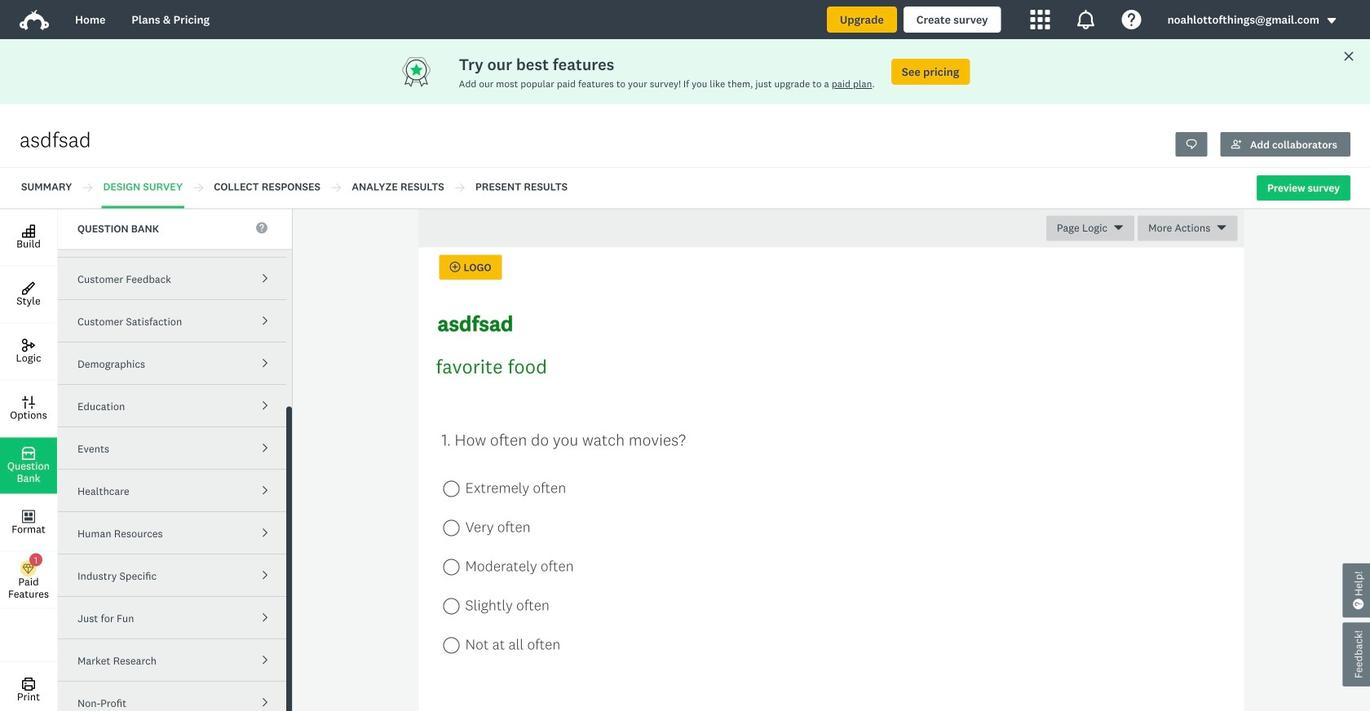 Task type: describe. For each thing, give the bounding box(es) containing it.
surveymonkey logo image
[[20, 10, 49, 30]]

help icon image
[[1122, 10, 1142, 29]]



Task type: locate. For each thing, give the bounding box(es) containing it.
1 horizontal spatial products icon image
[[1077, 10, 1096, 29]]

1 products icon image from the left
[[1031, 10, 1051, 29]]

0 horizontal spatial products icon image
[[1031, 10, 1051, 29]]

dropdown arrow image
[[1327, 15, 1338, 27]]

rewards image
[[400, 55, 459, 88]]

products icon image
[[1031, 10, 1051, 29], [1077, 10, 1096, 29]]

2 products icon image from the left
[[1077, 10, 1096, 29]]



